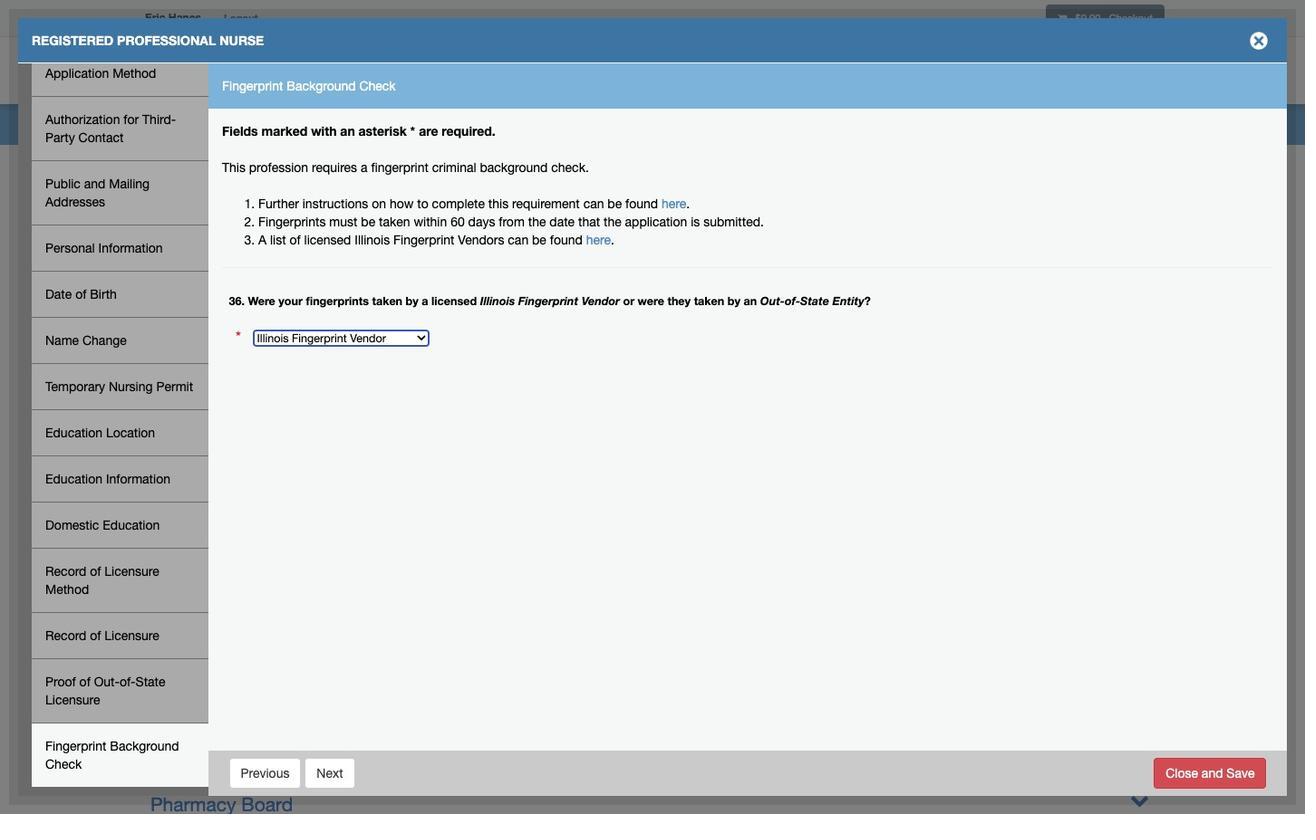 Task type: vqa. For each thing, say whether or not it's contained in the screenshot.
image field
no



Task type: describe. For each thing, give the bounding box(es) containing it.
illinois department of financial and professional regulation image
[[136, 41, 549, 99]]

public and mailing addresses
[[45, 177, 150, 209]]

fingerprint
[[371, 160, 429, 175]]

marked
[[261, 123, 308, 139]]

& left nail at the left of page
[[422, 324, 434, 346]]

how
[[390, 197, 414, 211]]

location
[[106, 426, 155, 440]]

collection agency board barber, cosmetology, esthetics & nail technology board dental board detective, security, fingerprint & alarm contractor board limited liability company massage therapy board medical board (physician & surgeon & chiropractor) medical corporation
[[150, 295, 637, 526]]

1 horizontal spatial fingerprint background check
[[222, 79, 396, 93]]

fingerprints
[[258, 215, 326, 229]]

entity
[[832, 294, 864, 308]]

education location
[[45, 426, 155, 440]]

1 horizontal spatial here
[[662, 197, 686, 211]]

mailing
[[109, 177, 150, 191]]

vendor
[[582, 294, 620, 308]]

fields marked with an asterisk * are required.
[[222, 123, 495, 139]]

were
[[248, 294, 275, 308]]

start for first start link from the bottom of the page
[[141, 720, 169, 735]]

limited
[[150, 414, 213, 436]]

barber, cosmetology, esthetics & nail technology board link
[[150, 324, 631, 346]]

domestic
[[45, 518, 99, 533]]

account
[[967, 66, 1020, 79]]

from
[[499, 215, 525, 229]]

1 horizontal spatial a
[[422, 294, 428, 308]]

information for education information
[[106, 472, 170, 487]]

of for record of licensure method
[[90, 565, 101, 579]]

that
[[578, 215, 600, 229]]

(rn,
[[278, 534, 315, 556]]

licensed inside "further instructions on how to complete this requirement can be found here . fingerprints must be taken within 60 days from the date that the application is submitted. a list of licensed illinois fingerprint vendors can be found here ."
[[304, 233, 351, 247]]

collection agency board link
[[150, 295, 362, 316]]

therapy inside collection agency board barber, cosmetology, esthetics & nail technology board dental board detective, security, fingerprint & alarm contractor board limited liability company massage therapy board medical board (physician & surgeon & chiropractor) medical corporation
[[233, 444, 302, 466]]

1 horizontal spatial licensed
[[431, 294, 477, 308]]

professional
[[117, 33, 216, 48]]

accounting
[[150, 235, 247, 256]]

my
[[948, 66, 964, 79]]

esthetics
[[339, 324, 417, 346]]

is
[[691, 215, 700, 229]]

record of licensure method
[[45, 565, 159, 597]]

start for 3rd start link from the bottom
[[141, 636, 169, 651]]

and
[[84, 177, 105, 191]]

instructions
[[302, 197, 368, 211]]

date of birth
[[45, 287, 117, 302]]

of inside "further instructions on how to complete this requirement can be found here . fingerprints must be taken within 60 days from the date that the application is submitted. a list of licensed illinois fingerprint vendors can be found here ."
[[290, 233, 301, 247]]

change
[[82, 334, 127, 348]]

days
[[468, 215, 495, 229]]

apn)
[[380, 534, 423, 556]]

& right surgeon
[[465, 474, 477, 496]]

medical board (physician & surgeon & chiropractor) link
[[150, 474, 594, 496]]

here link for further instructions on how to complete this requirement can be found
[[662, 197, 686, 211]]

1 by from the left
[[406, 294, 419, 308]]

alarm
[[434, 384, 483, 406]]

licensure for record of licensure method
[[105, 565, 159, 579]]

3 start link from the top
[[141, 664, 169, 679]]

licensure for record of licensure
[[105, 629, 159, 643]]

asterisk
[[358, 123, 407, 139]]

check.
[[551, 160, 589, 175]]

?
[[864, 294, 871, 308]]

nail
[[439, 324, 472, 346]]

further instructions on how to complete this requirement can be found here . fingerprints must be taken within 60 days from the date that the application is submitted. a list of licensed illinois fingerprint vendors can be found here .
[[258, 197, 764, 247]]

fingerprint inside "further instructions on how to complete this requirement can be found here . fingerprints must be taken within 60 days from the date that the application is submitted. a list of licensed illinois fingerprint vendors can be found here ."
[[393, 233, 454, 247]]

detective,
[[150, 384, 236, 406]]

fingerprint inside collection agency board barber, cosmetology, esthetics & nail technology board dental board detective, security, fingerprint & alarm contractor board limited liability company massage therapy board medical board (physician & surgeon & chiropractor) medical corporation
[[320, 384, 411, 406]]

occupational
[[150, 764, 264, 786]]

date
[[45, 287, 72, 302]]

proof
[[45, 675, 76, 690]]

taken right the they
[[694, 294, 724, 308]]

2 chevron down image from the top
[[1130, 791, 1149, 810]]

information for personal information
[[98, 241, 163, 256]]

0 horizontal spatial here
[[586, 233, 611, 247]]

corporation
[[223, 504, 324, 526]]

background
[[480, 160, 548, 175]]

occupational therapy board
[[150, 764, 395, 786]]

1 vertical spatial *
[[236, 329, 241, 347]]

eric
[[145, 11, 165, 24]]

therapy inside 'occupational therapy board' link
[[269, 764, 338, 786]]

eric hanes
[[145, 11, 201, 24]]

taken inside "further instructions on how to complete this requirement can be found here . fingerprints must be taken within 60 days from the date that the application is submitted. a list of licensed illinois fingerprint vendors can be found here ."
[[379, 215, 410, 229]]

this
[[488, 197, 509, 211]]

home
[[887, 66, 919, 79]]

vendors
[[458, 233, 504, 247]]

2 medical from the top
[[150, 504, 217, 526]]

chiropractor)
[[482, 474, 594, 496]]

accounting board link
[[150, 235, 304, 256]]

of- inside proof of out-of-state licensure
[[120, 675, 136, 690]]

education for education information
[[45, 472, 102, 487]]

1 horizontal spatial out-
[[760, 294, 785, 308]]

name change
[[45, 334, 127, 348]]

cosmetology,
[[217, 324, 334, 346]]

2 start link from the top
[[141, 636, 169, 651]]

60
[[451, 215, 465, 229]]

record of licensure
[[45, 629, 159, 643]]

education information
[[45, 472, 170, 487]]

1 vertical spatial an
[[744, 294, 757, 308]]

birth
[[90, 287, 117, 302]]

fields
[[222, 123, 258, 139]]

massage therapy board link
[[150, 444, 359, 466]]

nurse
[[219, 33, 264, 48]]

permit
[[156, 380, 193, 394]]

for
[[124, 112, 139, 127]]

out- inside proof of out-of-state licensure
[[94, 675, 120, 690]]

services
[[1091, 66, 1143, 79]]

limited liability company link
[[150, 414, 371, 436]]

or
[[623, 294, 634, 308]]

personal information
[[45, 241, 163, 256]]

chevron down image
[[1130, 262, 1149, 281]]

1 start link from the top
[[141, 608, 169, 623]]

& right lpn at left bottom
[[363, 534, 375, 556]]

logout link
[[210, 0, 272, 36]]

fingerprint inside fingerprint background check
[[45, 740, 106, 754]]

this
[[222, 160, 246, 175]]

state inside proof of out-of-state licensure
[[136, 675, 165, 690]]

1 medical from the top
[[150, 474, 217, 496]]

personal
[[45, 241, 95, 256]]

requirement
[[512, 197, 580, 211]]

domestic education
[[45, 518, 160, 533]]

online services
[[1049, 66, 1146, 79]]

authorization for third- party contact
[[45, 112, 176, 145]]



Task type: locate. For each thing, give the bounding box(es) containing it.
1 vertical spatial licensure
[[105, 629, 159, 643]]

registered professional nurse
[[32, 33, 264, 48]]

record for record of licensure method
[[45, 565, 86, 579]]

0 horizontal spatial can
[[508, 233, 529, 247]]

1 vertical spatial licensed
[[431, 294, 477, 308]]

$0.00
[[1075, 12, 1101, 24]]

barber,
[[150, 324, 211, 346]]

0 vertical spatial education
[[45, 426, 102, 440]]

. up architecture board link
[[611, 233, 614, 247]]

1 horizontal spatial *
[[410, 123, 415, 139]]

record up proof
[[45, 629, 86, 643]]

licensed down 'must'
[[304, 233, 351, 247]]

background
[[287, 79, 356, 93], [110, 740, 179, 754]]

temporary nursing permit
[[45, 380, 193, 394]]

0 horizontal spatial out-
[[94, 675, 120, 690]]

my account link
[[933, 41, 1034, 104]]

complete
[[432, 197, 485, 211]]

occupational therapy board link
[[150, 761, 1149, 786]]

be
[[608, 197, 622, 211], [361, 215, 375, 229], [532, 233, 546, 247]]

licensed
[[304, 233, 351, 247], [431, 294, 477, 308]]

collection
[[150, 295, 236, 316]]

. up application in the top of the page
[[686, 197, 690, 211]]

authorization
[[45, 112, 120, 127]]

dental
[[150, 354, 205, 376]]

be right requirement
[[608, 197, 622, 211]]

1 horizontal spatial found
[[625, 197, 658, 211]]

check
[[359, 79, 396, 93], [45, 758, 82, 772]]

agency
[[241, 295, 305, 316]]

hanes
[[168, 11, 201, 24]]

medical corporation link
[[150, 504, 324, 526]]

0 vertical spatial method
[[113, 66, 156, 81]]

1 vertical spatial illinois
[[480, 294, 515, 308]]

found up application in the top of the page
[[625, 197, 658, 211]]

$0.00 checkout
[[1072, 12, 1153, 24]]

1 vertical spatial state
[[136, 675, 165, 690]]

check up asterisk
[[359, 79, 396, 93]]

1 vertical spatial .
[[611, 233, 614, 247]]

taken up barber, cosmetology, esthetics & nail technology board link
[[372, 294, 402, 308]]

addresses
[[45, 195, 105, 209]]

(physician
[[279, 474, 366, 496]]

1 vertical spatial information
[[106, 472, 170, 487]]

security,
[[241, 384, 314, 406]]

here link up application in the top of the page
[[662, 197, 686, 211]]

fingerprint up fields
[[222, 79, 283, 93]]

found down date in the left top of the page
[[550, 233, 583, 247]]

0 vertical spatial state
[[800, 294, 829, 308]]

0 horizontal spatial method
[[45, 583, 89, 597]]

licensure up proof of out-of-state licensure
[[105, 629, 159, 643]]

0 horizontal spatial here link
[[586, 233, 611, 247]]

of down domestic education on the left bottom
[[90, 565, 101, 579]]

check down proof
[[45, 758, 82, 772]]

an right the they
[[744, 294, 757, 308]]

be down the on
[[361, 215, 375, 229]]

illinois down 'must'
[[355, 233, 390, 247]]

2 the from the left
[[604, 215, 621, 229]]

proof of out-of-state licensure
[[45, 675, 165, 708]]

out- right proof
[[94, 675, 120, 690]]

of down record of licensure method
[[90, 629, 101, 643]]

start up record of licensure
[[141, 608, 169, 623]]

0 horizontal spatial fingerprint background check
[[45, 740, 179, 772]]

0 vertical spatial licensed
[[304, 233, 351, 247]]

architecture board
[[150, 265, 310, 286]]

out- left entity
[[760, 294, 785, 308]]

3 start from the top
[[141, 664, 169, 679]]

1 start from the top
[[141, 608, 169, 623]]

record down domestic
[[45, 565, 86, 579]]

background inside fingerprint background check
[[110, 740, 179, 754]]

1 vertical spatial method
[[45, 583, 89, 597]]

2 horizontal spatial be
[[608, 197, 622, 211]]

0 horizontal spatial *
[[236, 329, 241, 347]]

information down the location
[[106, 472, 170, 487]]

1 horizontal spatial state
[[800, 294, 829, 308]]

of for record of licensure
[[90, 629, 101, 643]]

of right list
[[290, 233, 301, 247]]

0 horizontal spatial be
[[361, 215, 375, 229]]

0 horizontal spatial licensed
[[304, 233, 351, 247]]

0 vertical spatial licensure
[[105, 565, 159, 579]]

licensure inside record of licensure method
[[105, 565, 159, 579]]

0 vertical spatial a
[[361, 160, 368, 175]]

1 the from the left
[[528, 215, 546, 229]]

can up that
[[583, 197, 604, 211]]

a up barber, cosmetology, esthetics & nail technology board link
[[422, 294, 428, 308]]

0 vertical spatial illinois
[[355, 233, 390, 247]]

start link down record of licensure
[[141, 664, 169, 679]]

the right that
[[604, 215, 621, 229]]

1 vertical spatial fingerprint background check
[[45, 740, 179, 772]]

record for record of licensure
[[45, 629, 86, 643]]

start link up record of licensure
[[141, 608, 169, 623]]

1 vertical spatial nursing
[[150, 534, 216, 556]]

found
[[625, 197, 658, 211], [550, 233, 583, 247]]

0 horizontal spatial by
[[406, 294, 419, 308]]

1 record from the top
[[45, 565, 86, 579]]

background down proof of out-of-state licensure
[[110, 740, 179, 754]]

licensure down proof
[[45, 693, 100, 708]]

0 vertical spatial chevron down image
[[1130, 761, 1149, 780]]

start
[[141, 608, 169, 623], [141, 636, 169, 651], [141, 664, 169, 679], [141, 720, 169, 735]]

a
[[361, 160, 368, 175], [422, 294, 428, 308]]

start down proof of out-of-state licensure
[[141, 720, 169, 735]]

of inside record of licensure method
[[90, 565, 101, 579]]

record inside record of licensure method
[[45, 565, 86, 579]]

2 vertical spatial be
[[532, 233, 546, 247]]

1 vertical spatial here link
[[586, 233, 611, 247]]

2 start from the top
[[141, 636, 169, 651]]

1 vertical spatial background
[[110, 740, 179, 754]]

information up the birth
[[98, 241, 163, 256]]

close window image
[[1244, 26, 1273, 55]]

third-
[[142, 112, 176, 127]]

here link for a list of licensed illinois fingerprint vendors can be found
[[586, 233, 611, 247]]

state left entity
[[800, 294, 829, 308]]

0 vertical spatial check
[[359, 79, 396, 93]]

fingerprint background check up with on the left top of page
[[222, 79, 396, 93]]

be down requirement
[[532, 233, 546, 247]]

of right date
[[75, 287, 86, 302]]

licensure down domestic education on the left bottom
[[105, 565, 159, 579]]

can
[[583, 197, 604, 211], [508, 233, 529, 247]]

of for proof of out-of-state licensure
[[79, 675, 90, 690]]

by right the they
[[727, 294, 740, 308]]

0 vertical spatial be
[[608, 197, 622, 211]]

0 horizontal spatial state
[[136, 675, 165, 690]]

0 vertical spatial medical
[[150, 474, 217, 496]]

by up barber, cosmetology, esthetics & nail technology board link
[[406, 294, 419, 308]]

of for date of birth
[[75, 287, 86, 302]]

education down temporary
[[45, 426, 102, 440]]

accounting board
[[150, 235, 304, 256]]

out-
[[760, 294, 785, 308], [94, 675, 120, 690]]

education down education information
[[103, 518, 160, 533]]

0 horizontal spatial of-
[[120, 675, 136, 690]]

licensed up nail at the left of page
[[431, 294, 477, 308]]

1 vertical spatial record
[[45, 629, 86, 643]]

a right requires
[[361, 160, 368, 175]]

0 vertical spatial fingerprint background check
[[222, 79, 396, 93]]

here down that
[[586, 233, 611, 247]]

shopping cart image
[[1058, 14, 1067, 24]]

method up record of licensure
[[45, 583, 89, 597]]

0 horizontal spatial an
[[340, 123, 355, 139]]

1 horizontal spatial background
[[287, 79, 356, 93]]

0 vertical spatial therapy
[[233, 444, 302, 466]]

state down record of licensure
[[136, 675, 165, 690]]

1 vertical spatial a
[[422, 294, 428, 308]]

1 vertical spatial here
[[586, 233, 611, 247]]

1 horizontal spatial an
[[744, 294, 757, 308]]

nursing board (rn, lpn & apn)
[[150, 534, 423, 556]]

here link
[[662, 197, 686, 211], [586, 233, 611, 247]]

1 vertical spatial found
[[550, 233, 583, 247]]

here link down that
[[586, 233, 611, 247]]

1 vertical spatial education
[[45, 472, 102, 487]]

temporary
[[45, 380, 105, 394]]

1 horizontal spatial the
[[604, 215, 621, 229]]

nursing down medical corporation link
[[150, 534, 216, 556]]

None button
[[229, 758, 301, 789], [305, 758, 355, 789], [1154, 758, 1267, 789], [229, 758, 301, 789], [305, 758, 355, 789], [1154, 758, 1267, 789]]

1 vertical spatial chevron down image
[[1130, 791, 1149, 810]]

fingerprint up technology
[[518, 294, 578, 308]]

fingerprint up company
[[320, 384, 411, 406]]

of inside proof of out-of-state licensure
[[79, 675, 90, 690]]

0 vertical spatial of-
[[785, 294, 800, 308]]

2 vertical spatial education
[[103, 518, 160, 533]]

0 vertical spatial here
[[662, 197, 686, 211]]

1 horizontal spatial by
[[727, 294, 740, 308]]

fingerprint down "within" at the top left of the page
[[393, 233, 454, 247]]

illinois up technology
[[480, 294, 515, 308]]

background up with on the left top of page
[[287, 79, 356, 93]]

1 vertical spatial can
[[508, 233, 529, 247]]

0 horizontal spatial found
[[550, 233, 583, 247]]

architecture
[[150, 265, 253, 286]]

0 vertical spatial .
[[686, 197, 690, 211]]

check inside fingerprint background check
[[45, 758, 82, 772]]

0 horizontal spatial background
[[110, 740, 179, 754]]

1 vertical spatial medical
[[150, 504, 217, 526]]

education up domestic
[[45, 472, 102, 487]]

start link up proof of out-of-state licensure
[[141, 636, 169, 651]]

registered
[[32, 33, 113, 48]]

fingerprint
[[222, 79, 283, 93], [393, 233, 454, 247], [518, 294, 578, 308], [320, 384, 411, 406], [45, 740, 106, 754]]

start link down proof of out-of-state licensure
[[141, 720, 169, 735]]

education
[[45, 426, 102, 440], [45, 472, 102, 487], [103, 518, 160, 533]]

start down record of licensure
[[141, 664, 169, 679]]

1 horizontal spatial check
[[359, 79, 396, 93]]

online services link
[[1034, 41, 1169, 104]]

lpn
[[321, 534, 357, 556]]

1 horizontal spatial here link
[[662, 197, 686, 211]]

1 horizontal spatial method
[[113, 66, 156, 81]]

education for education location
[[45, 426, 102, 440]]

company
[[288, 414, 371, 436]]

checkout
[[1109, 12, 1153, 24]]

& left surgeon
[[371, 474, 383, 496]]

here
[[662, 197, 686, 211], [586, 233, 611, 247]]

an
[[340, 123, 355, 139], [744, 294, 757, 308]]

fingerprint down proof of out-of-state licensure
[[45, 740, 106, 754]]

they
[[667, 294, 691, 308]]

of right proof
[[79, 675, 90, 690]]

application
[[625, 215, 687, 229]]

application method
[[45, 66, 156, 81]]

with
[[311, 123, 337, 139]]

application
[[45, 66, 109, 81]]

1 vertical spatial of-
[[120, 675, 136, 690]]

here up application in the top of the page
[[662, 197, 686, 211]]

of- left entity
[[785, 294, 800, 308]]

nursing
[[109, 380, 153, 394], [150, 534, 216, 556]]

1 chevron down image from the top
[[1130, 761, 1149, 780]]

1 vertical spatial check
[[45, 758, 82, 772]]

by
[[406, 294, 419, 308], [727, 294, 740, 308]]

profession
[[249, 160, 308, 175]]

1 vertical spatial be
[[361, 215, 375, 229]]

0 vertical spatial found
[[625, 197, 658, 211]]

1 horizontal spatial can
[[583, 197, 604, 211]]

2 by from the left
[[727, 294, 740, 308]]

1 vertical spatial out-
[[94, 675, 120, 690]]

0 vertical spatial background
[[287, 79, 356, 93]]

method inside record of licensure method
[[45, 583, 89, 597]]

0 horizontal spatial .
[[611, 233, 614, 247]]

1 horizontal spatial be
[[532, 233, 546, 247]]

public
[[45, 177, 81, 191]]

*
[[410, 123, 415, 139], [236, 329, 241, 347]]

state
[[800, 294, 829, 308], [136, 675, 165, 690]]

start for 2nd start link from the bottom
[[141, 664, 169, 679]]

1 horizontal spatial .
[[686, 197, 690, 211]]

4 start link from the top
[[141, 720, 169, 735]]

chevron down image inside 'occupational therapy board' link
[[1130, 761, 1149, 780]]

of-
[[785, 294, 800, 308], [120, 675, 136, 690]]

submitted.
[[703, 215, 764, 229]]

taken down how
[[379, 215, 410, 229]]

medical
[[150, 474, 217, 496], [150, 504, 217, 526]]

further
[[258, 197, 299, 211]]

0 vertical spatial *
[[410, 123, 415, 139]]

0 vertical spatial an
[[340, 123, 355, 139]]

* down collection agency board link
[[236, 329, 241, 347]]

* left are
[[410, 123, 415, 139]]

0 horizontal spatial illinois
[[355, 233, 390, 247]]

0 vertical spatial out-
[[760, 294, 785, 308]]

4 start from the top
[[141, 720, 169, 735]]

illinois
[[355, 233, 390, 247], [480, 294, 515, 308]]

the down requirement
[[528, 215, 546, 229]]

logout
[[224, 12, 258, 24]]

an right with on the left top of page
[[340, 123, 355, 139]]

2 record from the top
[[45, 629, 86, 643]]

& left alarm
[[417, 384, 429, 406]]

36. were your fingerprints taken by a licensed illinois fingerprint vendor or were they taken by an out-of-state entity ?
[[229, 294, 871, 308]]

start for fourth start link from the bottom
[[141, 608, 169, 623]]

0 vertical spatial nursing
[[109, 380, 153, 394]]

taken
[[379, 215, 410, 229], [372, 294, 402, 308], [694, 294, 724, 308]]

the
[[528, 215, 546, 229], [604, 215, 621, 229]]

criminal
[[432, 160, 476, 175]]

0 vertical spatial here link
[[662, 197, 686, 211]]

chevron down image
[[1130, 761, 1149, 780], [1130, 791, 1149, 810]]

nursing board (rn, lpn & apn) link
[[150, 534, 423, 556]]

&
[[422, 324, 434, 346], [417, 384, 429, 406], [371, 474, 383, 496], [465, 474, 477, 496], [363, 534, 375, 556]]

technology
[[477, 324, 574, 346]]

0 vertical spatial record
[[45, 565, 86, 579]]

0 vertical spatial can
[[583, 197, 604, 211]]

of- down record of licensure
[[120, 675, 136, 690]]

1 horizontal spatial illinois
[[480, 294, 515, 308]]

within
[[414, 215, 447, 229]]

0 horizontal spatial a
[[361, 160, 368, 175]]

nursing left permit
[[109, 380, 153, 394]]

0 horizontal spatial the
[[528, 215, 546, 229]]

can down the from
[[508, 233, 529, 247]]

method down registered professional nurse
[[113, 66, 156, 81]]

fingerprint background check down proof of out-of-state licensure
[[45, 740, 179, 772]]

0 horizontal spatial check
[[45, 758, 82, 772]]

record
[[45, 565, 86, 579], [45, 629, 86, 643]]

1 horizontal spatial of-
[[785, 294, 800, 308]]

a
[[258, 233, 267, 247]]

1 vertical spatial therapy
[[269, 764, 338, 786]]

illinois inside "further instructions on how to complete this requirement can be found here . fingerprints must be taken within 60 days from the date that the application is submitted. a list of licensed illinois fingerprint vendors can be found here ."
[[355, 233, 390, 247]]

start up proof of out-of-state licensure
[[141, 636, 169, 651]]

2 vertical spatial licensure
[[45, 693, 100, 708]]

0 vertical spatial information
[[98, 241, 163, 256]]

licensure inside proof of out-of-state licensure
[[45, 693, 100, 708]]

dental board link
[[150, 354, 262, 376]]



